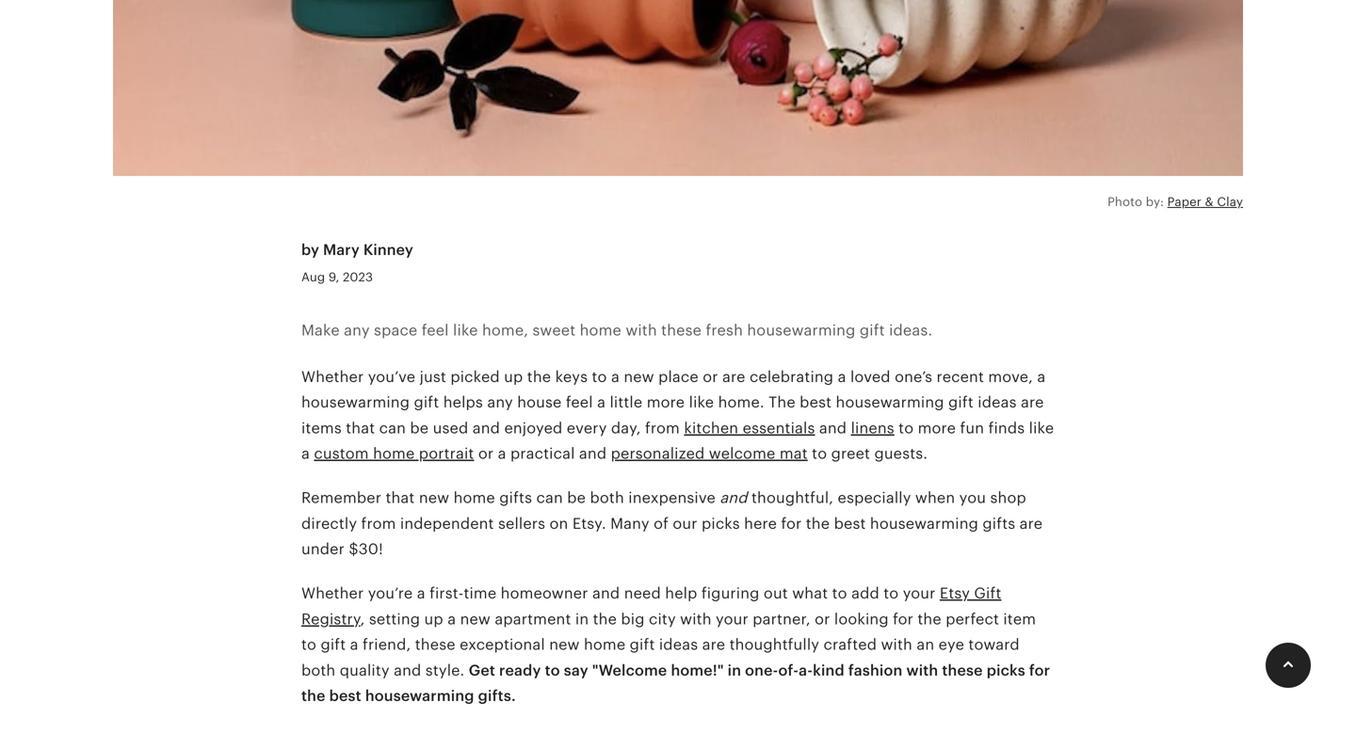 Task type: vqa. For each thing, say whether or not it's contained in the screenshot.
any
yes



Task type: describe. For each thing, give the bounding box(es) containing it.
a left the little
[[597, 394, 606, 411]]

time
[[464, 586, 497, 603]]

new up "independent"
[[419, 490, 449, 507]]

1 horizontal spatial these
[[661, 322, 702, 339]]

0 vertical spatial both
[[590, 490, 624, 507]]

need
[[624, 586, 661, 603]]

quality
[[340, 662, 390, 679]]

2023
[[343, 270, 373, 284]]

to inside get ready to say "welcome home!" in one-of-a-kind fashion with these picks for the best housewarming gifts.
[[545, 662, 560, 679]]

style.
[[426, 662, 465, 679]]

gifts.
[[478, 688, 516, 705]]

personalized
[[611, 445, 705, 462]]

from inside whether you've just picked up the keys to a new place or are celebrating a loved one's recent move, a housewarming gift helps any house feel a little more like home. the best housewarming gift ideas are items that can be used and enjoyed every day, from
[[645, 420, 680, 437]]

many
[[610, 516, 650, 533]]

in for home!"
[[728, 662, 741, 679]]

the inside get ready to say "welcome home!" in one-of-a-kind fashion with these picks for the best housewarming gifts.
[[301, 688, 326, 705]]

exceptional
[[460, 637, 545, 654]]

of
[[654, 516, 669, 533]]

whether for whether you've just picked up the keys to a new place or are celebrating a loved one's recent move, a housewarming gift helps any house feel a little more like home. the best housewarming gift ideas are items that can be used and enjoyed every day, from
[[301, 369, 364, 386]]

essentials
[[743, 420, 815, 437]]

toward
[[969, 637, 1020, 654]]

kind
[[813, 662, 845, 679]]

etsy gift registry
[[301, 586, 1002, 628]]

move,
[[988, 369, 1033, 386]]

to right 'mat'
[[812, 445, 827, 462]]

kitchen essentials and linens
[[684, 420, 895, 437]]

ideas.
[[889, 322, 933, 339]]

by:
[[1146, 195, 1164, 209]]

clay
[[1217, 195, 1243, 209]]

picks for here
[[702, 516, 740, 533]]

big
[[621, 611, 645, 628]]

every
[[567, 420, 607, 437]]

gifts inside the thoughtful, especially when you shop directly from independent sellers on etsy. many of our picks here for the best housewarming gifts are under $30!
[[983, 516, 1016, 533]]

what
[[792, 586, 828, 603]]

a down enjoyed
[[498, 445, 506, 462]]

0 horizontal spatial feel
[[422, 322, 449, 339]]

1 horizontal spatial your
[[903, 586, 936, 603]]

in for apartment
[[575, 611, 589, 628]]

setting
[[369, 611, 420, 628]]

recent
[[937, 369, 984, 386]]

kitchen
[[684, 420, 739, 437]]

mary
[[323, 242, 360, 259]]

a down first-
[[448, 611, 456, 628]]

paper
[[1168, 195, 1202, 209]]

custom home portrait link
[[314, 445, 474, 462]]

or inside , setting up a new apartment in the big city with your partner, or looking for the perfect item to gift a friend, these exceptional new home gift ideas are thoughtfully crafted with an eye toward both quality and style.
[[815, 611, 830, 628]]

&
[[1205, 195, 1214, 209]]

little
[[610, 394, 643, 411]]

a up quality
[[350, 637, 359, 654]]

that inside whether you've just picked up the keys to a new place or are celebrating a loved one's recent move, a housewarming gift helps any house feel a little more like home. the best housewarming gift ideas are items that can be used and enjoyed every day, from
[[346, 420, 375, 437]]

sweet
[[533, 322, 576, 339]]

more inside whether you've just picked up the keys to a new place or are celebrating a loved one's recent move, a housewarming gift helps any house feel a little more like home. the best housewarming gift ideas are items that can be used and enjoyed every day, from
[[647, 394, 685, 411]]

apartment
[[495, 611, 571, 628]]

housewarming inside the thoughtful, especially when you shop directly from independent sellers on etsy. many of our picks here for the best housewarming gifts are under $30!
[[870, 516, 979, 533]]

and up here on the right
[[720, 490, 748, 507]]

custom home portrait or a practical and personalized welcome mat to greet guests.
[[314, 445, 928, 462]]

the inside whether you've just picked up the keys to a new place or are celebrating a loved one's recent move, a housewarming gift helps any house feel a little more like home. the best housewarming gift ideas are items that can be used and enjoyed every day, from
[[527, 369, 551, 386]]

etsy gift registry link
[[301, 586, 1002, 628]]

inexpensive
[[629, 490, 716, 507]]

a left the loved
[[838, 369, 846, 386]]

best housewarming gift ideas: an image showing numerous modern handmade ceramic flower vases in muted colors from etsy image
[[113, 0, 1243, 188]]

your inside , setting up a new apartment in the big city with your partner, or looking for the perfect item to gift a friend, these exceptional new home gift ideas are thoughtfully crafted with an eye toward both quality and style.
[[716, 611, 749, 628]]

gift
[[974, 586, 1002, 603]]

helps
[[443, 394, 483, 411]]

finds
[[989, 420, 1025, 437]]

you're
[[368, 586, 413, 603]]

registry
[[301, 611, 360, 628]]

for inside the thoughtful, especially when you shop directly from independent sellers on etsy. many of our picks here for the best housewarming gifts are under $30!
[[781, 516, 802, 533]]

one-
[[745, 662, 779, 679]]

housewarming up linens
[[836, 394, 944, 411]]

items
[[301, 420, 342, 437]]

independent
[[400, 516, 494, 533]]

help
[[665, 586, 697, 603]]

place
[[658, 369, 699, 386]]

more inside to more fun finds like a
[[918, 420, 956, 437]]

are inside the thoughtful, especially when you shop directly from independent sellers on etsy. many of our picks here for the best housewarming gifts are under $30!
[[1020, 516, 1043, 533]]

portrait
[[419, 445, 474, 462]]

enjoyed
[[504, 420, 563, 437]]

are inside , setting up a new apartment in the big city with your partner, or looking for the perfect item to gift a friend, these exceptional new home gift ideas are thoughtfully crafted with an eye toward both quality and style.
[[702, 637, 725, 654]]

to right add
[[884, 586, 899, 603]]

whether for whether you're a first-time homeowner and need help figuring out what to add to your
[[301, 586, 364, 603]]

from inside the thoughtful, especially when you shop directly from independent sellers on etsy. many of our picks here for the best housewarming gifts are under $30!
[[361, 516, 396, 533]]

gift down recent
[[949, 394, 974, 411]]

linens
[[851, 420, 895, 437]]

first-
[[430, 586, 464, 603]]

"welcome
[[592, 662, 667, 679]]

of-
[[778, 662, 799, 679]]

under
[[301, 541, 345, 558]]

crafted
[[824, 637, 877, 654]]

kinney
[[363, 242, 413, 259]]

whether you're a first-time homeowner and need help figuring out what to add to your
[[301, 586, 940, 603]]

figuring
[[702, 586, 760, 603]]

personalized welcome mat link
[[611, 445, 808, 462]]

by mary kinney
[[301, 242, 413, 259]]

gift down registry
[[321, 637, 346, 654]]

you've
[[368, 369, 416, 386]]

house
[[517, 394, 562, 411]]

up inside whether you've just picked up the keys to a new place or are celebrating a loved one's recent move, a housewarming gift helps any house feel a little more like home. the best housewarming gift ideas are items that can be used and enjoyed every day, from
[[504, 369, 523, 386]]

linens link
[[851, 420, 895, 437]]

just
[[420, 369, 446, 386]]

paper & clay link
[[1168, 195, 1243, 209]]

picks for for
[[987, 662, 1026, 679]]

or inside whether you've just picked up the keys to a new place or are celebrating a loved one's recent move, a housewarming gift helps any house feel a little more like home. the best housewarming gift ideas are items that can be used and enjoyed every day, from
[[703, 369, 718, 386]]

ready
[[499, 662, 541, 679]]

for for partner,
[[893, 611, 914, 628]]

friend,
[[363, 637, 411, 654]]

to inside whether you've just picked up the keys to a new place or are celebrating a loved one's recent move, a housewarming gift helps any house feel a little more like home. the best housewarming gift ideas are items that can be used and enjoyed every day, from
[[592, 369, 607, 386]]

shop
[[990, 490, 1027, 507]]

partner,
[[753, 611, 811, 628]]



Task type: locate. For each thing, give the bounding box(es) containing it.
2 horizontal spatial for
[[1029, 662, 1050, 679]]

a down items
[[301, 445, 310, 462]]

0 horizontal spatial both
[[301, 662, 336, 679]]

1 horizontal spatial gifts
[[983, 516, 1016, 533]]

day,
[[611, 420, 641, 437]]

picks inside the thoughtful, especially when you shop directly from independent sellers on etsy. many of our picks here for the best housewarming gifts are under $30!
[[702, 516, 740, 533]]

picks down toward
[[987, 662, 1026, 679]]

any right make
[[344, 322, 370, 339]]

mat
[[780, 445, 808, 462]]

can up on
[[536, 490, 563, 507]]

celebrating
[[750, 369, 834, 386]]

and down friend,
[[394, 662, 421, 679]]

2 vertical spatial these
[[942, 662, 983, 679]]

0 vertical spatial feel
[[422, 322, 449, 339]]

with left an
[[881, 637, 913, 654]]

1 vertical spatial any
[[487, 394, 513, 411]]

1 vertical spatial picks
[[987, 662, 1026, 679]]

the inside the thoughtful, especially when you shop directly from independent sellers on etsy. many of our picks here for the best housewarming gifts are under $30!
[[806, 516, 830, 533]]

1 horizontal spatial that
[[386, 490, 415, 507]]

from up $30!
[[361, 516, 396, 533]]

here
[[744, 516, 777, 533]]

remember
[[301, 490, 382, 507]]

0 horizontal spatial or
[[478, 445, 494, 462]]

make any space feel like home, sweet home with these fresh housewarming gift ideas.
[[301, 322, 933, 339]]

welcome
[[709, 445, 776, 462]]

like inside whether you've just picked up the keys to a new place or are celebrating a loved one's recent move, a housewarming gift helps any house feel a little more like home. the best housewarming gift ideas are items that can be used and enjoyed every day, from
[[689, 394, 714, 411]]

0 vertical spatial can
[[379, 420, 406, 437]]

the up an
[[918, 611, 942, 628]]

guests.
[[875, 445, 928, 462]]

0 vertical spatial in
[[575, 611, 589, 628]]

feel inside whether you've just picked up the keys to a new place or are celebrating a loved one's recent move, a housewarming gift helps any house feel a little more like home. the best housewarming gift ideas are items that can be used and enjoyed every day, from
[[566, 394, 593, 411]]

whether up registry
[[301, 586, 364, 603]]

whether down make
[[301, 369, 364, 386]]

photo
[[1108, 195, 1143, 209]]

0 horizontal spatial that
[[346, 420, 375, 437]]

our
[[673, 516, 698, 533]]

1 horizontal spatial in
[[728, 662, 741, 679]]

9,
[[329, 270, 339, 284]]

1 vertical spatial these
[[415, 637, 456, 654]]

with inside get ready to say "welcome home!" in one-of-a-kind fashion with these picks for the best housewarming gifts.
[[907, 662, 938, 679]]

these up style. at the left
[[415, 637, 456, 654]]

with down an
[[907, 662, 938, 679]]

and inside , setting up a new apartment in the big city with your partner, or looking for the perfect item to gift a friend, these exceptional new home gift ideas are thoughtfully crafted with an eye toward both quality and style.
[[394, 662, 421, 679]]

to inside , setting up a new apartment in the big city with your partner, or looking for the perfect item to gift a friend, these exceptional new home gift ideas are thoughtfully crafted with an eye toward both quality and style.
[[301, 637, 317, 654]]

can up 'custom home portrait' link
[[379, 420, 406, 437]]

feel up every
[[566, 394, 593, 411]]

you
[[960, 490, 986, 507]]

to
[[592, 369, 607, 386], [899, 420, 914, 437], [812, 445, 827, 462], [832, 586, 847, 603], [884, 586, 899, 603], [301, 637, 317, 654], [545, 662, 560, 679]]

housewarming up items
[[301, 394, 410, 411]]

the
[[527, 369, 551, 386], [806, 516, 830, 533], [593, 611, 617, 628], [918, 611, 942, 628], [301, 688, 326, 705]]

homeowner
[[501, 586, 588, 603]]

whether inside whether you've just picked up the keys to a new place or are celebrating a loved one's recent move, a housewarming gift helps any house feel a little more like home. the best housewarming gift ideas are items that can be used and enjoyed every day, from
[[301, 369, 364, 386]]

etsy
[[940, 586, 970, 603]]

0 vertical spatial from
[[645, 420, 680, 437]]

be left used
[[410, 420, 429, 437]]

1 vertical spatial that
[[386, 490, 415, 507]]

gift down big
[[630, 637, 655, 654]]

be inside whether you've just picked up the keys to a new place or are celebrating a loved one's recent move, a housewarming gift helps any house feel a little more like home. the best housewarming gift ideas are items that can be used and enjoyed every day, from
[[410, 420, 429, 437]]

practical
[[511, 445, 575, 462]]

1 vertical spatial from
[[361, 516, 396, 533]]

1 vertical spatial whether
[[301, 586, 364, 603]]

0 vertical spatial ideas
[[978, 394, 1017, 411]]

keys
[[555, 369, 588, 386]]

the up "house"
[[527, 369, 551, 386]]

1 horizontal spatial can
[[536, 490, 563, 507]]

housewarming up celebrating
[[747, 322, 856, 339]]

these inside get ready to say "welcome home!" in one-of-a-kind fashion with these picks for the best housewarming gifts.
[[942, 662, 983, 679]]

0 horizontal spatial from
[[361, 516, 396, 533]]

housewarming down when
[[870, 516, 979, 533]]

a up the little
[[611, 369, 620, 386]]

2 vertical spatial or
[[815, 611, 830, 628]]

that down 'custom home portrait' link
[[386, 490, 415, 507]]

home!"
[[671, 662, 724, 679]]

feel
[[422, 322, 449, 339], [566, 394, 593, 411]]

more left the fun
[[918, 420, 956, 437]]

1 horizontal spatial be
[[567, 490, 586, 507]]

aug
[[301, 270, 325, 284]]

to inside to more fun finds like a
[[899, 420, 914, 437]]

and inside whether you've just picked up the keys to a new place or are celebrating a loved one's recent move, a housewarming gift helps any house feel a little more like home. the best housewarming gift ideas are items that can be used and enjoyed every day, from
[[473, 420, 500, 437]]

from
[[645, 420, 680, 437], [361, 516, 396, 533]]

1 horizontal spatial or
[[703, 369, 718, 386]]

for down item
[[1029, 662, 1050, 679]]

are down shop
[[1020, 516, 1043, 533]]

thoughtful,
[[752, 490, 834, 507]]

directly
[[301, 516, 357, 533]]

and down helps
[[473, 420, 500, 437]]

used
[[433, 420, 468, 437]]

home,
[[482, 322, 528, 339]]

thoughtfully
[[730, 637, 820, 654]]

2 whether from the top
[[301, 586, 364, 603]]

2 horizontal spatial or
[[815, 611, 830, 628]]

a-
[[799, 662, 813, 679]]

for for with
[[1029, 662, 1050, 679]]

etsy.
[[573, 516, 606, 533]]

gifts up sellers
[[499, 490, 532, 507]]

1 vertical spatial up
[[424, 611, 443, 628]]

in inside get ready to say "welcome home!" in one-of-a-kind fashion with these picks for the best housewarming gifts.
[[728, 662, 741, 679]]

1 vertical spatial more
[[918, 420, 956, 437]]

1 vertical spatial or
[[478, 445, 494, 462]]

are
[[722, 369, 746, 386], [1021, 394, 1044, 411], [1020, 516, 1043, 533], [702, 637, 725, 654]]

fun
[[960, 420, 984, 437]]

more down place
[[647, 394, 685, 411]]

1 horizontal spatial up
[[504, 369, 523, 386]]

item
[[1004, 611, 1036, 628]]

housewarming down style. at the left
[[365, 688, 474, 705]]

best inside whether you've just picked up the keys to a new place or are celebrating a loved one's recent move, a housewarming gift helps any house feel a little more like home. the best housewarming gift ideas are items that can be used and enjoyed every day, from
[[800, 394, 832, 411]]

,
[[360, 611, 365, 628]]

home right custom
[[373, 445, 415, 462]]

aug 9, 2023
[[301, 270, 373, 284]]

picks right our
[[702, 516, 740, 533]]

1 horizontal spatial feel
[[566, 394, 593, 411]]

0 vertical spatial these
[[661, 322, 702, 339]]

gift
[[860, 322, 885, 339], [414, 394, 439, 411], [949, 394, 974, 411], [321, 637, 346, 654], [630, 637, 655, 654]]

0 horizontal spatial best
[[329, 688, 362, 705]]

are up home.
[[722, 369, 746, 386]]

ideas
[[978, 394, 1017, 411], [659, 637, 698, 654]]

0 vertical spatial or
[[703, 369, 718, 386]]

1 vertical spatial like
[[689, 394, 714, 411]]

0 horizontal spatial more
[[647, 394, 685, 411]]

a inside to more fun finds like a
[[301, 445, 310, 462]]

whether you've just picked up the keys to a new place or are celebrating a loved one's recent move, a housewarming gift helps any house feel a little more like home. the best housewarming gift ideas are items that can be used and enjoyed every day, from
[[301, 369, 1046, 437]]

home up "welcome
[[584, 637, 626, 654]]

1 vertical spatial feel
[[566, 394, 593, 411]]

with down help
[[680, 611, 712, 628]]

ideas down city on the left of page
[[659, 637, 698, 654]]

ideas inside whether you've just picked up the keys to a new place or are celebrating a loved one's recent move, a housewarming gift helps any house feel a little more like home. the best housewarming gift ideas are items that can be used and enjoyed every day, from
[[978, 394, 1017, 411]]

0 vertical spatial be
[[410, 420, 429, 437]]

1 horizontal spatial for
[[893, 611, 914, 628]]

housewarming inside get ready to say "welcome home!" in one-of-a-kind fashion with these picks for the best housewarming gifts.
[[365, 688, 474, 705]]

2 horizontal spatial best
[[834, 516, 866, 533]]

0 horizontal spatial for
[[781, 516, 802, 533]]

up down first-
[[424, 611, 443, 628]]

0 vertical spatial best
[[800, 394, 832, 411]]

and down every
[[579, 445, 607, 462]]

0 horizontal spatial any
[[344, 322, 370, 339]]

photo by: paper & clay
[[1108, 195, 1243, 209]]

1 vertical spatial in
[[728, 662, 741, 679]]

both up etsy.
[[590, 490, 624, 507]]

like
[[453, 322, 478, 339], [689, 394, 714, 411], [1029, 420, 1054, 437]]

to up the 'guests.'
[[899, 420, 914, 437]]

can inside whether you've just picked up the keys to a new place or are celebrating a loved one's recent move, a housewarming gift helps any house feel a little more like home. the best housewarming gift ideas are items that can be used and enjoyed every day, from
[[379, 420, 406, 437]]

to right keys
[[592, 369, 607, 386]]

like right finds
[[1029, 420, 1054, 437]]

new up say
[[549, 637, 580, 654]]

0 vertical spatial for
[[781, 516, 802, 533]]

with up the little
[[626, 322, 657, 339]]

from up personalized in the bottom of the page
[[645, 420, 680, 437]]

for right looking
[[893, 611, 914, 628]]

best inside the thoughtful, especially when you shop directly from independent sellers on etsy. many of our picks here for the best housewarming gifts are under $30!
[[834, 516, 866, 533]]

0 horizontal spatial be
[[410, 420, 429, 437]]

home right sweet
[[580, 322, 622, 339]]

that up custom
[[346, 420, 375, 437]]

remember that new home gifts can be both inexpensive and
[[301, 490, 748, 507]]

best right the
[[800, 394, 832, 411]]

up inside , setting up a new apartment in the big city with your partner, or looking for the perfect item to gift a friend, these exceptional new home gift ideas are thoughtfully crafted with an eye toward both quality and style.
[[424, 611, 443, 628]]

0 vertical spatial like
[[453, 322, 478, 339]]

especially
[[838, 490, 911, 507]]

or down what
[[815, 611, 830, 628]]

0 horizontal spatial picks
[[702, 516, 740, 533]]

more
[[647, 394, 685, 411], [918, 420, 956, 437]]

2 horizontal spatial these
[[942, 662, 983, 679]]

like inside to more fun finds like a
[[1029, 420, 1054, 437]]

perfect
[[946, 611, 999, 628]]

0 horizontal spatial can
[[379, 420, 406, 437]]

0 vertical spatial up
[[504, 369, 523, 386]]

0 vertical spatial any
[[344, 322, 370, 339]]

ideas inside , setting up a new apartment in the big city with your partner, or looking for the perfect item to gift a friend, these exceptional new home gift ideas are thoughtfully crafted with an eye toward both quality and style.
[[659, 637, 698, 654]]

say
[[564, 662, 589, 679]]

0 horizontal spatial your
[[716, 611, 749, 628]]

1 vertical spatial gifts
[[983, 516, 1016, 533]]

are down move,
[[1021, 394, 1044, 411]]

0 horizontal spatial these
[[415, 637, 456, 654]]

1 whether from the top
[[301, 369, 364, 386]]

home.
[[718, 394, 765, 411]]

any inside whether you've just picked up the keys to a new place or are celebrating a loved one's recent move, a housewarming gift helps any house feel a little more like home. the best housewarming gift ideas are items that can be used and enjoyed every day, from
[[487, 394, 513, 411]]

that
[[346, 420, 375, 437], [386, 490, 415, 507]]

1 vertical spatial both
[[301, 662, 336, 679]]

loved
[[851, 369, 891, 386]]

0 vertical spatial gifts
[[499, 490, 532, 507]]

1 horizontal spatial more
[[918, 420, 956, 437]]

both inside , setting up a new apartment in the big city with your partner, or looking for the perfect item to gift a friend, these exceptional new home gift ideas are thoughtfully crafted with an eye toward both quality and style.
[[301, 662, 336, 679]]

0 horizontal spatial up
[[424, 611, 443, 628]]

greet
[[831, 445, 870, 462]]

to left say
[[545, 662, 560, 679]]

any
[[344, 322, 370, 339], [487, 394, 513, 411]]

for down thoughtful,
[[781, 516, 802, 533]]

new inside whether you've just picked up the keys to a new place or are celebrating a loved one's recent move, a housewarming gift helps any house feel a little more like home. the best housewarming gift ideas are items that can be used and enjoyed every day, from
[[624, 369, 654, 386]]

for inside , setting up a new apartment in the big city with your partner, or looking for the perfect item to gift a friend, these exceptional new home gift ideas are thoughtfully crafted with an eye toward both quality and style.
[[893, 611, 914, 628]]

like for to
[[1029, 420, 1054, 437]]

to down registry
[[301, 637, 317, 654]]

0 horizontal spatial gifts
[[499, 490, 532, 507]]

are up the home!"
[[702, 637, 725, 654]]

add
[[852, 586, 880, 603]]

best down quality
[[329, 688, 362, 705]]

get ready to say "welcome home!" in one-of-a-kind fashion with these picks for the best housewarming gifts.
[[301, 662, 1050, 705]]

1 horizontal spatial like
[[689, 394, 714, 411]]

in down homeowner
[[575, 611, 589, 628]]

both left quality
[[301, 662, 336, 679]]

1 vertical spatial can
[[536, 490, 563, 507]]

make
[[301, 322, 340, 339]]

1 horizontal spatial picks
[[987, 662, 1026, 679]]

new down the time
[[460, 611, 491, 628]]

0 vertical spatial whether
[[301, 369, 364, 386]]

your down figuring
[[716, 611, 749, 628]]

kitchen essentials link
[[684, 420, 815, 437]]

the down thoughtful,
[[806, 516, 830, 533]]

home up "independent"
[[454, 490, 495, 507]]

on
[[550, 516, 568, 533]]

a left first-
[[417, 586, 425, 603]]

2 horizontal spatial like
[[1029, 420, 1054, 437]]

these inside , setting up a new apartment in the big city with your partner, or looking for the perfect item to gift a friend, these exceptional new home gift ideas are thoughtfully crafted with an eye toward both quality and style.
[[415, 637, 456, 654]]

gifts down shop
[[983, 516, 1016, 533]]

these left fresh
[[661, 322, 702, 339]]

1 horizontal spatial best
[[800, 394, 832, 411]]

1 vertical spatial ideas
[[659, 637, 698, 654]]

feel right space
[[422, 322, 449, 339]]

a right move,
[[1037, 369, 1046, 386]]

your
[[903, 586, 936, 603], [716, 611, 749, 628]]

0 horizontal spatial in
[[575, 611, 589, 628]]

like for make
[[453, 322, 478, 339]]

picks inside get ready to say "welcome home!" in one-of-a-kind fashion with these picks for the best housewarming gifts.
[[987, 662, 1026, 679]]

2 vertical spatial for
[[1029, 662, 1050, 679]]

2 vertical spatial like
[[1029, 420, 1054, 437]]

0 vertical spatial picks
[[702, 516, 740, 533]]

0 vertical spatial that
[[346, 420, 375, 437]]

1 horizontal spatial ideas
[[978, 394, 1017, 411]]

in left one- on the bottom of page
[[728, 662, 741, 679]]

1 vertical spatial be
[[567, 490, 586, 507]]

gift left the ideas.
[[860, 322, 885, 339]]

fresh
[[706, 322, 743, 339]]

1 horizontal spatial both
[[590, 490, 624, 507]]

home inside , setting up a new apartment in the big city with your partner, or looking for the perfect item to gift a friend, these exceptional new home gift ideas are thoughtfully crafted with an eye toward both quality and style.
[[584, 637, 626, 654]]

1 horizontal spatial from
[[645, 420, 680, 437]]

0 horizontal spatial like
[[453, 322, 478, 339]]

gift down the just
[[414, 394, 439, 411]]

thoughtful, especially when you shop directly from independent sellers on etsy. many of our picks here for the best housewarming gifts are under $30!
[[301, 490, 1043, 558]]

ideas up finds
[[978, 394, 1017, 411]]

and up 'greet'
[[819, 420, 847, 437]]

out
[[764, 586, 788, 603]]

new up the little
[[624, 369, 654, 386]]

like left home,
[[453, 322, 478, 339]]

or right portrait
[[478, 445, 494, 462]]

these down eye
[[942, 662, 983, 679]]

looking
[[834, 611, 889, 628]]

up up "house"
[[504, 369, 523, 386]]

the
[[769, 394, 796, 411]]

the down registry
[[301, 688, 326, 705]]

in
[[575, 611, 589, 628], [728, 662, 741, 679]]

when
[[915, 490, 955, 507]]

0 horizontal spatial ideas
[[659, 637, 698, 654]]

any down the picked
[[487, 394, 513, 411]]

1 vertical spatial for
[[893, 611, 914, 628]]

picks
[[702, 516, 740, 533], [987, 662, 1026, 679]]

2 vertical spatial best
[[329, 688, 362, 705]]

in inside , setting up a new apartment in the big city with your partner, or looking for the perfect item to gift a friend, these exceptional new home gift ideas are thoughtfully crafted with an eye toward both quality and style.
[[575, 611, 589, 628]]

or right place
[[703, 369, 718, 386]]

best down especially
[[834, 516, 866, 533]]

sellers
[[498, 516, 545, 533]]

up
[[504, 369, 523, 386], [424, 611, 443, 628]]

for
[[781, 516, 802, 533], [893, 611, 914, 628], [1029, 662, 1050, 679]]

your left etsy
[[903, 586, 936, 603]]

home
[[580, 322, 622, 339], [373, 445, 415, 462], [454, 490, 495, 507], [584, 637, 626, 654]]

be up etsy.
[[567, 490, 586, 507]]

$30!
[[349, 541, 383, 558]]

1 vertical spatial your
[[716, 611, 749, 628]]

for inside get ready to say "welcome home!" in one-of-a-kind fashion with these picks for the best housewarming gifts.
[[1029, 662, 1050, 679]]

the left big
[[593, 611, 617, 628]]

and left need
[[592, 586, 620, 603]]

0 vertical spatial more
[[647, 394, 685, 411]]

both
[[590, 490, 624, 507], [301, 662, 336, 679]]

like up kitchen
[[689, 394, 714, 411]]

custom
[[314, 445, 369, 462]]

get
[[469, 662, 495, 679]]

, setting up a new apartment in the big city with your partner, or looking for the perfect item to gift a friend, these exceptional new home gift ideas are thoughtfully crafted with an eye toward both quality and style.
[[301, 611, 1036, 679]]

1 vertical spatial best
[[834, 516, 866, 533]]

space
[[374, 322, 418, 339]]

by
[[301, 242, 319, 259]]

to left add
[[832, 586, 847, 603]]

best inside get ready to say "welcome home!" in one-of-a-kind fashion with these picks for the best housewarming gifts.
[[329, 688, 362, 705]]

0 vertical spatial your
[[903, 586, 936, 603]]

1 horizontal spatial any
[[487, 394, 513, 411]]

picked
[[451, 369, 500, 386]]



